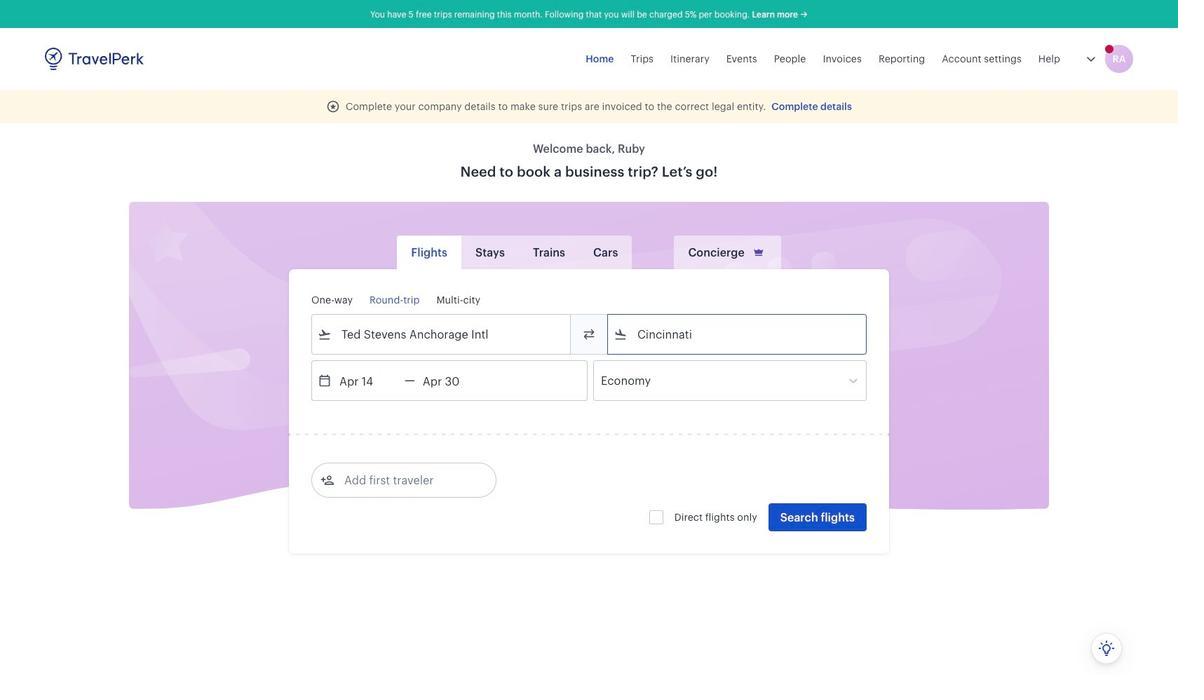 Task type: locate. For each thing, give the bounding box(es) containing it.
To search field
[[628, 323, 848, 346]]



Task type: describe. For each thing, give the bounding box(es) containing it.
Depart text field
[[332, 361, 405, 401]]

Add first traveler search field
[[335, 469, 480, 492]]

Return text field
[[415, 361, 488, 401]]

From search field
[[332, 323, 552, 346]]



